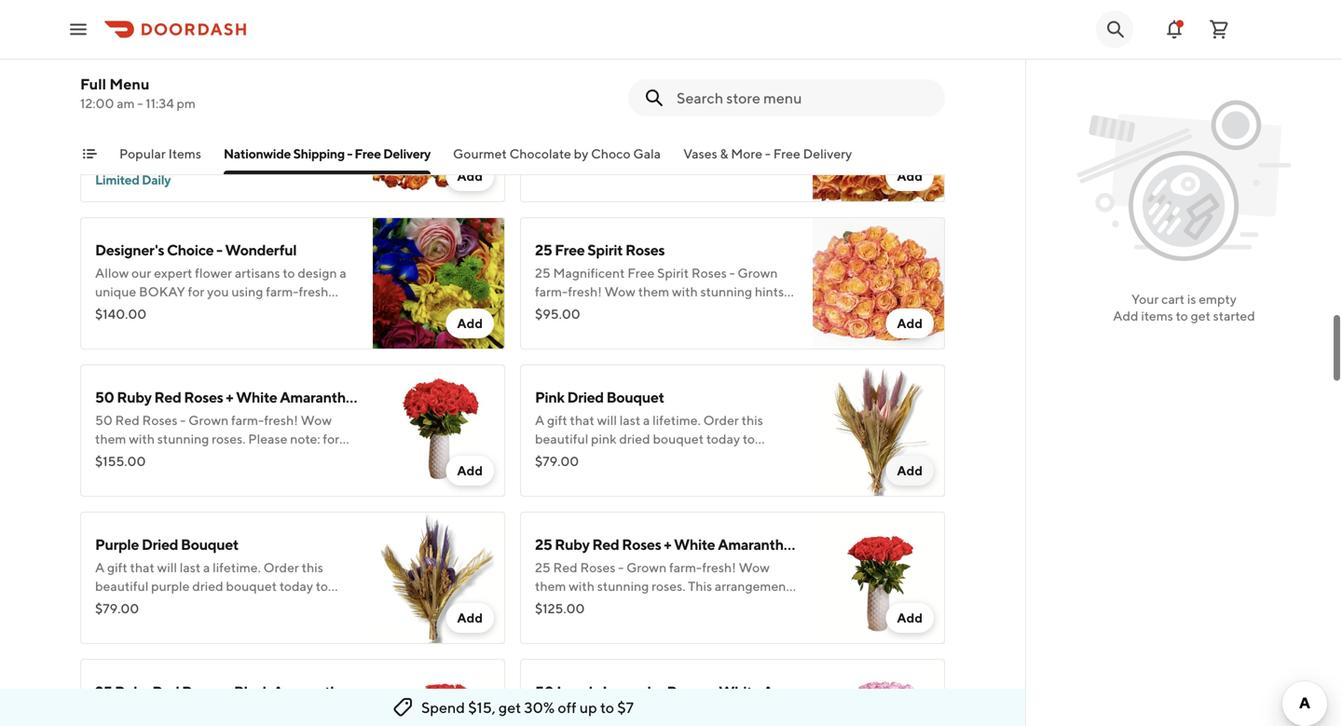 Task type: locate. For each thing, give the bounding box(es) containing it.
&
[[720, 146, 729, 161]]

bouquet for purple dried bouquet
[[181, 536, 239, 553]]

dried
[[567, 388, 604, 406], [142, 536, 178, 553]]

2 vertical spatial white
[[719, 683, 760, 701]]

0 horizontal spatial dried
[[142, 536, 178, 553]]

vase for 25 ruby red roses + white amaranth vase
[[786, 536, 818, 553]]

to for items
[[1176, 308, 1188, 324]]

only
[[95, 150, 123, 165]]

- right more
[[765, 146, 771, 161]]

cart
[[1162, 291, 1185, 307]]

1 vertical spatial $95.00
[[535, 306, 581, 322]]

add for 50 ruby red roses + white amaranth vase
[[457, 463, 483, 478]]

delivery
[[383, 146, 431, 161], [803, 146, 852, 161]]

add for designer's choice - wonderful
[[457, 316, 483, 331]]

1 vertical spatial ruby
[[555, 536, 590, 553]]

daily
[[142, 172, 171, 187]]

+ for 25 ruby red roses + black amaranth vase
[[224, 683, 231, 701]]

to for up
[[600, 699, 614, 716]]

0 horizontal spatial bouquet
[[181, 536, 239, 553]]

0 vertical spatial get
[[1191, 308, 1211, 324]]

free left spirit
[[555, 241, 585, 259]]

dried right pink
[[567, 388, 604, 406]]

add for 25 free spirit roses
[[897, 316, 923, 331]]

$155.00 up purple
[[95, 454, 146, 469]]

0 horizontal spatial to
[[600, 699, 614, 716]]

1 vertical spatial white
[[674, 536, 715, 553]]

amaranth
[[280, 388, 346, 406], [718, 536, 784, 553], [273, 683, 339, 701], [763, 683, 829, 701]]

0 vertical spatial 50
[[535, 94, 554, 111]]

+ for 25 ruby red roses + white amaranth vase
[[664, 536, 671, 553]]

get right $15, in the left of the page
[[499, 699, 521, 716]]

purple dried bouquet
[[95, 536, 239, 553]]

spend $15, get 30% off up to $7
[[421, 699, 634, 716]]

0 vertical spatial dried
[[567, 388, 604, 406]]

0 vertical spatial red
[[154, 388, 181, 406]]

spend
[[421, 699, 465, 716]]

vases
[[683, 146, 718, 161]]

50 atomic roses
[[535, 94, 646, 111]]

50 ruby red roses + white amaranth vase
[[95, 388, 380, 406]]

$79.00
[[535, 454, 579, 469], [95, 601, 139, 616]]

$140.00
[[95, 306, 147, 322]]

choco
[[591, 146, 631, 161]]

dried for purple
[[142, 536, 178, 553]]

popular
[[119, 146, 166, 161]]

•
[[167, 150, 172, 165]]

vase
[[348, 388, 380, 406], [786, 536, 818, 553], [341, 683, 373, 701], [831, 683, 863, 701]]

50 left off
[[535, 683, 554, 701]]

$79.00 down purple
[[95, 601, 139, 616]]

your
[[1132, 291, 1159, 307]]

- inside full menu 12:00 am - 11:34 pm
[[137, 96, 143, 111]]

$155.00 right the open menu image
[[95, 12, 146, 27]]

1 horizontal spatial $95.00
[[535, 306, 581, 322]]

bouquet right pink
[[607, 388, 664, 406]]

1 vertical spatial $125.00
[[535, 601, 585, 616]]

11:34
[[146, 96, 174, 111]]

1 vertical spatial $79.00
[[95, 601, 139, 616]]

0 horizontal spatial $79.00
[[95, 601, 139, 616]]

lovely
[[557, 683, 600, 701]]

1 $155.00 from the top
[[95, 12, 146, 27]]

red for 25
[[592, 536, 619, 553]]

popular items button
[[119, 145, 201, 174]]

50 for 50 atomic roses
[[535, 94, 554, 111]]

0 vertical spatial ruby
[[117, 388, 152, 406]]

add button for 50 ruby red roses + white amaranth vase
[[446, 456, 494, 486]]

to
[[1176, 308, 1188, 324], [600, 699, 614, 716]]

25 ruby red roses + white amaranth vase
[[535, 536, 818, 553]]

0 vertical spatial white
[[236, 388, 277, 406]]

1 vertical spatial get
[[499, 699, 521, 716]]

ruby
[[117, 388, 152, 406], [555, 536, 590, 553], [115, 683, 150, 701]]

add button
[[446, 161, 494, 191], [886, 161, 934, 191], [446, 309, 494, 338], [886, 309, 934, 338], [446, 456, 494, 486], [886, 456, 934, 486], [446, 603, 494, 633], [886, 603, 934, 633]]

open menu image
[[67, 18, 89, 41]]

1 horizontal spatial $79.00
[[535, 454, 579, 469]]

2 horizontal spatial free
[[774, 146, 801, 161]]

1 horizontal spatial get
[[1191, 308, 1211, 324]]

+
[[226, 388, 233, 406], [664, 536, 671, 553], [224, 683, 231, 701], [709, 683, 716, 701]]

$79.00 down pink
[[535, 454, 579, 469]]

0 vertical spatial $125.00
[[535, 159, 585, 174]]

roses for 25 ruby red roses + black amaranth vase
[[182, 683, 221, 701]]

bouquet
[[607, 388, 664, 406], [181, 536, 239, 553]]

gourmet chocolate by choco gala button
[[453, 145, 661, 174]]

choice
[[167, 241, 214, 259]]

$95.00 right •
[[176, 150, 221, 165]]

black
[[234, 683, 270, 701]]

to inside your cart is empty add items to get started
[[1176, 308, 1188, 324]]

- right am
[[137, 96, 143, 111]]

25 ruby red roses + black amaranth vase
[[95, 683, 373, 701]]

pink dried bouquet
[[535, 388, 664, 406]]

vases & more  - free delivery button
[[683, 145, 852, 174]]

2 horizontal spatial white
[[719, 683, 760, 701]]

roses for 50 lovely lavender roses + white amaranth vase
[[667, 683, 706, 701]]

bouquet for pink dried bouquet
[[607, 388, 664, 406]]

pm
[[177, 96, 196, 111]]

to left $7
[[600, 699, 614, 716]]

pink
[[535, 388, 565, 406]]

1 $125.00 from the top
[[535, 159, 585, 174]]

1 vertical spatial red
[[592, 536, 619, 553]]

white for 25 ruby red roses + white amaranth vase
[[674, 536, 715, 553]]

gourmet chocolate by choco gala
[[453, 146, 661, 161]]

0 horizontal spatial delivery
[[383, 146, 431, 161]]

2 vertical spatial 50
[[535, 683, 554, 701]]

$125.00 up lovely
[[535, 601, 585, 616]]

1 horizontal spatial white
[[674, 536, 715, 553]]

amaranth for 25 ruby red roses + white amaranth vase
[[718, 536, 784, 553]]

2 delivery from the left
[[803, 146, 852, 161]]

delivery down item search search field
[[803, 146, 852, 161]]

free right more
[[774, 146, 801, 161]]

get down is
[[1191, 308, 1211, 324]]

roses
[[165, 84, 204, 102], [607, 94, 646, 111], [626, 241, 665, 259], [184, 388, 223, 406], [622, 536, 661, 553], [182, 683, 221, 701], [667, 683, 706, 701]]

2 $125.00 from the top
[[535, 601, 585, 616]]

1 horizontal spatial delivery
[[803, 146, 852, 161]]

$125.00
[[535, 159, 585, 174], [535, 601, 585, 616]]

free right shipping
[[355, 146, 381, 161]]

25 for 25 ruby red roses + white amaranth vase
[[535, 536, 552, 553]]

1 horizontal spatial bouquet
[[607, 388, 664, 406]]

50
[[535, 94, 554, 111], [95, 388, 114, 406], [535, 683, 554, 701]]

get
[[1191, 308, 1211, 324], [499, 699, 521, 716]]

purple dried bouquet image
[[373, 512, 505, 644]]

1 vertical spatial $155.00
[[95, 454, 146, 469]]

25 atomic roses image
[[373, 70, 505, 202]]

-
[[137, 96, 143, 111], [347, 146, 352, 161], [765, 146, 771, 161], [216, 241, 222, 259]]

1 vertical spatial 50
[[95, 388, 114, 406]]

$155.00
[[95, 12, 146, 27], [95, 454, 146, 469]]

0 horizontal spatial get
[[499, 699, 521, 716]]

25 free spirit roses image
[[813, 217, 945, 350]]

12
[[125, 150, 137, 165]]

dried for pink
[[567, 388, 604, 406]]

white
[[236, 388, 277, 406], [674, 536, 715, 553], [719, 683, 760, 701]]

0 horizontal spatial white
[[236, 388, 277, 406]]

atomic for 25
[[115, 84, 162, 102]]

dried right purple
[[142, 536, 178, 553]]

- right shipping
[[347, 146, 352, 161]]

1 vertical spatial to
[[600, 699, 614, 716]]

- inside button
[[765, 146, 771, 161]]

0 vertical spatial $79.00
[[535, 454, 579, 469]]

menu
[[109, 75, 150, 93]]

designer's
[[95, 241, 164, 259]]

add
[[457, 168, 483, 184], [897, 168, 923, 184], [1113, 308, 1139, 324], [457, 316, 483, 331], [897, 316, 923, 331], [457, 463, 483, 478], [897, 463, 923, 478], [457, 610, 483, 626], [897, 610, 923, 626]]

free
[[355, 146, 381, 161], [774, 146, 801, 161], [555, 241, 585, 259]]

50 for 50 ruby red roses + white amaranth vase
[[95, 388, 114, 406]]

left
[[140, 150, 163, 165]]

1 horizontal spatial dried
[[567, 388, 604, 406]]

bouquet right purple
[[181, 536, 239, 553]]

am
[[117, 96, 135, 111]]

1 vertical spatial dried
[[142, 536, 178, 553]]

only 12 left • $95.00 limited daily
[[95, 150, 221, 187]]

0 horizontal spatial $95.00
[[176, 150, 221, 165]]

add for purple dried bouquet
[[457, 610, 483, 626]]

1 horizontal spatial to
[[1176, 308, 1188, 324]]

show menu categories image
[[82, 146, 97, 161]]

0 vertical spatial to
[[1176, 308, 1188, 324]]

delivery left gourmet
[[383, 146, 431, 161]]

0 vertical spatial $155.00
[[95, 12, 146, 27]]

to down cart
[[1176, 308, 1188, 324]]

atomic for 50
[[557, 94, 604, 111]]

add for 25 ruby red roses + white amaranth vase
[[897, 610, 923, 626]]

0 horizontal spatial atomic
[[115, 84, 162, 102]]

$79.00 for pink
[[535, 454, 579, 469]]

0 vertical spatial bouquet
[[607, 388, 664, 406]]

$125.00 left 'choco'
[[535, 159, 585, 174]]

25
[[95, 84, 112, 102], [535, 241, 552, 259], [535, 536, 552, 553], [95, 683, 112, 701]]

$95.00
[[176, 150, 221, 165], [535, 306, 581, 322]]

$95.00 down 25 free spirit roses on the top left
[[535, 306, 581, 322]]

amaranth for 25 ruby red roses + black amaranth vase
[[273, 683, 339, 701]]

50 down $140.00
[[95, 388, 114, 406]]

1 vertical spatial bouquet
[[181, 536, 239, 553]]

atomic
[[115, 84, 162, 102], [557, 94, 604, 111]]

+ for 50 lovely lavender roses + white amaranth vase
[[709, 683, 716, 701]]

50 up the chocolate
[[535, 94, 554, 111]]

add button for 25 ruby red roses + white amaranth vase
[[886, 603, 934, 633]]

1 horizontal spatial atomic
[[557, 94, 604, 111]]

lavender
[[603, 683, 664, 701]]

more
[[731, 146, 763, 161]]

0 vertical spatial $95.00
[[176, 150, 221, 165]]

red
[[154, 388, 181, 406], [592, 536, 619, 553], [152, 683, 179, 701]]



Task type: describe. For each thing, give the bounding box(es) containing it.
red for 50
[[154, 388, 181, 406]]

50 atomic roses image
[[813, 70, 945, 202]]

12:00
[[80, 96, 114, 111]]

50 for 50 lovely lavender roses + white amaranth vase
[[535, 683, 554, 701]]

amaranth for 50 lovely lavender roses + white amaranth vase
[[763, 683, 829, 701]]

0 items, open order cart image
[[1208, 18, 1231, 41]]

25 free spirit roses
[[535, 241, 665, 259]]

chocolate
[[510, 146, 571, 161]]

add button for designer's choice - wonderful
[[446, 309, 494, 338]]

roses for 25 ruby red roses + white amaranth vase
[[622, 536, 661, 553]]

1 delivery from the left
[[383, 146, 431, 161]]

- right "choice"
[[216, 241, 222, 259]]

shipping
[[293, 146, 345, 161]]

roses for 25 free spirit roses
[[626, 241, 665, 259]]

2 $155.00 from the top
[[95, 454, 146, 469]]

25 for 25 free spirit roses
[[535, 241, 552, 259]]

add button for purple dried bouquet
[[446, 603, 494, 633]]

popular items
[[119, 146, 201, 161]]

add for pink dried bouquet
[[897, 463, 923, 478]]

your cart is empty add items to get started
[[1113, 291, 1256, 324]]

Item Search search field
[[677, 88, 930, 108]]

50 lovely lavender roses + white amaranth vase image
[[813, 659, 945, 726]]

2 vertical spatial ruby
[[115, 683, 150, 701]]

spirit
[[588, 241, 623, 259]]

is
[[1188, 291, 1197, 307]]

vase for 50 lovely lavender roses + white amaranth vase
[[831, 683, 863, 701]]

delivery inside button
[[803, 146, 852, 161]]

$125.00 for atomic
[[535, 159, 585, 174]]

white for 50 ruby red roses + white amaranth vase
[[236, 388, 277, 406]]

add inside your cart is empty add items to get started
[[1113, 308, 1139, 324]]

2 vertical spatial red
[[152, 683, 179, 701]]

ruby for 25
[[555, 536, 590, 553]]

50 lovely lavender roses + white amaranth vase
[[535, 683, 863, 701]]

by
[[574, 146, 589, 161]]

nationwide
[[224, 146, 291, 161]]

25 atomic roses
[[95, 84, 204, 102]]

items
[[1141, 308, 1174, 324]]

gourmet
[[453, 146, 507, 161]]

free inside button
[[774, 146, 801, 161]]

purple
[[95, 536, 139, 553]]

wonderful
[[225, 241, 297, 259]]

25 for 25 atomic roses
[[95, 84, 112, 102]]

roses for 50 ruby red roses + white amaranth vase
[[184, 388, 223, 406]]

designer's choice - wonderful
[[95, 241, 297, 259]]

pink dried bouquet image
[[813, 365, 945, 497]]

$125.00 for ruby
[[535, 601, 585, 616]]

vases & more  - free delivery
[[683, 146, 852, 161]]

off
[[558, 699, 577, 716]]

1 horizontal spatial free
[[555, 241, 585, 259]]

empty
[[1199, 291, 1237, 307]]

up
[[580, 699, 597, 716]]

vase for 25 ruby red roses + black amaranth vase
[[341, 683, 373, 701]]

full menu 12:00 am - 11:34 pm
[[80, 75, 196, 111]]

$95.00 inside only 12 left • $95.00 limited daily
[[176, 150, 221, 165]]

0 horizontal spatial free
[[355, 146, 381, 161]]

ruby for 50
[[117, 388, 152, 406]]

$7
[[617, 699, 634, 716]]

amaranth for 50 ruby red roses + white amaranth vase
[[280, 388, 346, 406]]

30%
[[524, 699, 555, 716]]

limited
[[95, 172, 139, 187]]

add button for pink dried bouquet
[[886, 456, 934, 486]]

$15,
[[468, 699, 496, 716]]

items
[[168, 146, 201, 161]]

add button for 25 free spirit roses
[[886, 309, 934, 338]]

get inside your cart is empty add items to get started
[[1191, 308, 1211, 324]]

nationwide shipping - free delivery
[[224, 146, 431, 161]]

50 ruby red roses + white amaranth vase image
[[373, 365, 505, 497]]

25 for 25 ruby red roses + black amaranth vase
[[95, 683, 112, 701]]

designer's choice - wonderful image
[[373, 217, 505, 350]]

full
[[80, 75, 106, 93]]

25 ruby red roses + white amaranth vase image
[[813, 512, 945, 644]]

+ for 50 ruby red roses + white amaranth vase
[[226, 388, 233, 406]]

started
[[1214, 308, 1256, 324]]

$79.00 for purple
[[95, 601, 139, 616]]

25 ruby red roses + black amaranth vase image
[[373, 659, 505, 726]]

gala
[[633, 146, 661, 161]]

notification bell image
[[1163, 18, 1186, 41]]

vase for 50 ruby red roses + white amaranth vase
[[348, 388, 380, 406]]

white for 50 lovely lavender roses + white amaranth vase
[[719, 683, 760, 701]]



Task type: vqa. For each thing, say whether or not it's contained in the screenshot.
Atomic associated with 25
yes



